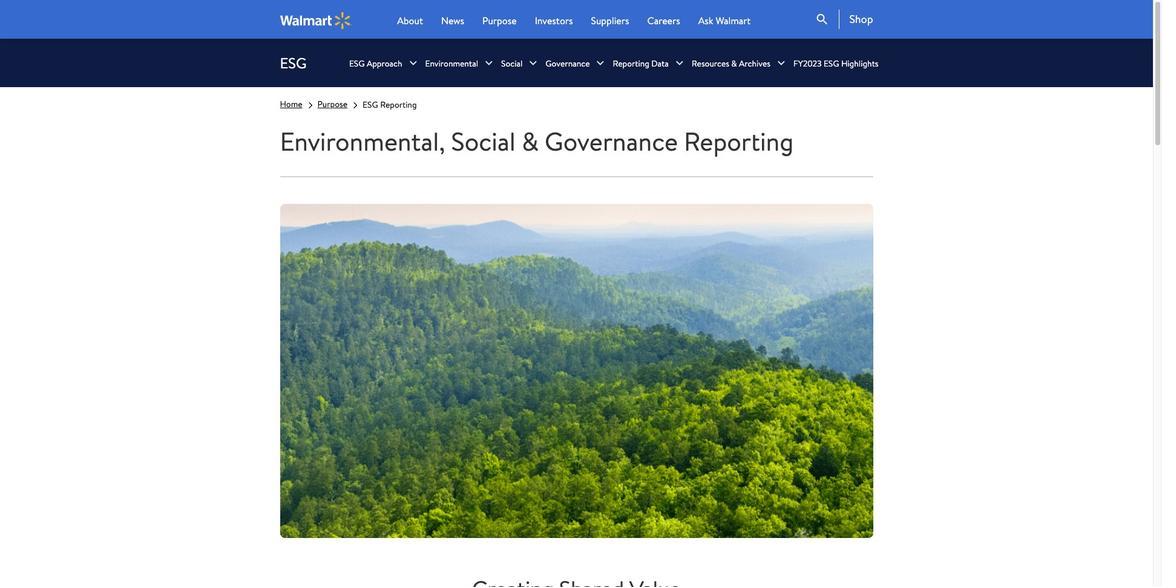 Task type: locate. For each thing, give the bounding box(es) containing it.
about button
[[397, 13, 423, 28]]

1 vertical spatial &
[[522, 124, 539, 159]]

about
[[397, 14, 423, 27]]

esg left approach
[[349, 57, 365, 69]]

1 vertical spatial governance
[[545, 124, 678, 159]]

esg right fy2023 on the right of page
[[824, 57, 839, 69]]

2 vertical spatial reporting
[[684, 124, 794, 159]]

0 horizontal spatial &
[[522, 124, 539, 159]]

0 vertical spatial purpose
[[482, 14, 517, 27]]

esg reporting
[[363, 99, 417, 111]]

investors button
[[535, 13, 573, 28]]

shop
[[849, 11, 873, 27]]

environmental, social & governance reporting
[[280, 124, 794, 159]]

social
[[501, 57, 523, 69], [451, 124, 516, 159]]

home
[[280, 98, 302, 110]]

1 horizontal spatial purpose
[[482, 14, 517, 27]]

arial view of forest image
[[280, 204, 873, 538]]

esg link
[[280, 53, 307, 73]]

environmental
[[425, 57, 478, 69]]

purpose
[[482, 14, 517, 27], [318, 98, 347, 110]]

purpose right home
[[318, 98, 347, 110]]

data
[[651, 57, 669, 69]]

1 vertical spatial reporting
[[380, 99, 417, 111]]

0 horizontal spatial purpose
[[318, 98, 347, 110]]

ask
[[698, 14, 713, 27]]

news button
[[441, 13, 464, 28]]

esg
[[280, 53, 307, 73], [349, 57, 365, 69], [824, 57, 839, 69], [363, 99, 378, 111]]

0 horizontal spatial reporting
[[380, 99, 417, 111]]

&
[[731, 57, 737, 69], [522, 124, 539, 159]]

0 vertical spatial social
[[501, 57, 523, 69]]

reporting data link
[[613, 39, 669, 87]]

reporting data
[[613, 57, 669, 69]]

reporting
[[613, 57, 649, 69], [380, 99, 417, 111], [684, 124, 794, 159]]

0 vertical spatial reporting
[[613, 57, 649, 69]]

environmental,
[[280, 124, 445, 159]]

purpose for purpose dropdown button
[[482, 14, 517, 27]]

walmart
[[716, 14, 751, 27]]

governance
[[545, 57, 590, 69], [545, 124, 678, 159]]

1 vertical spatial purpose
[[318, 98, 347, 110]]

esg for esg
[[280, 53, 307, 73]]

0 vertical spatial governance
[[545, 57, 590, 69]]

esg up environmental, on the top of the page
[[363, 99, 378, 111]]

ask walmart link
[[698, 13, 751, 28]]

environmental link
[[425, 39, 478, 87]]

esg up home
[[280, 53, 307, 73]]

purpose for purpose link
[[318, 98, 347, 110]]

fy2023 esg highlights
[[793, 57, 879, 69]]

social link
[[501, 39, 523, 87]]

suppliers button
[[591, 13, 629, 28]]

governance link
[[545, 39, 590, 87]]

1 horizontal spatial reporting
[[613, 57, 649, 69]]

1 horizontal spatial &
[[731, 57, 737, 69]]

purpose up social link
[[482, 14, 517, 27]]



Task type: vqa. For each thing, say whether or not it's contained in the screenshot.
FY2023 in the right top of the page
yes



Task type: describe. For each thing, give the bounding box(es) containing it.
investors
[[535, 14, 573, 27]]

search
[[815, 12, 829, 27]]

careers
[[647, 14, 680, 27]]

home image
[[280, 12, 352, 29]]

fy2023
[[793, 57, 822, 69]]

resources
[[692, 57, 729, 69]]

esg approach link
[[349, 39, 402, 87]]

ask walmart
[[698, 14, 751, 27]]

approach
[[367, 57, 402, 69]]

0 vertical spatial &
[[731, 57, 737, 69]]

esg for esg reporting
[[363, 99, 378, 111]]

home link
[[280, 98, 302, 110]]

highlights
[[841, 57, 879, 69]]

careers link
[[647, 13, 680, 28]]

archives
[[739, 57, 770, 69]]

1 vertical spatial social
[[451, 124, 516, 159]]

purpose button
[[482, 13, 517, 28]]

suppliers
[[591, 14, 629, 27]]

fy2023 esg highlights link
[[793, 39, 879, 87]]

esg for esg approach
[[349, 57, 365, 69]]

shop link
[[839, 10, 873, 29]]

news
[[441, 14, 464, 27]]

2 horizontal spatial reporting
[[684, 124, 794, 159]]

resources & archives link
[[692, 39, 770, 87]]

esg approach
[[349, 57, 402, 69]]

resources & archives
[[692, 57, 770, 69]]

purpose link
[[318, 98, 347, 110]]



